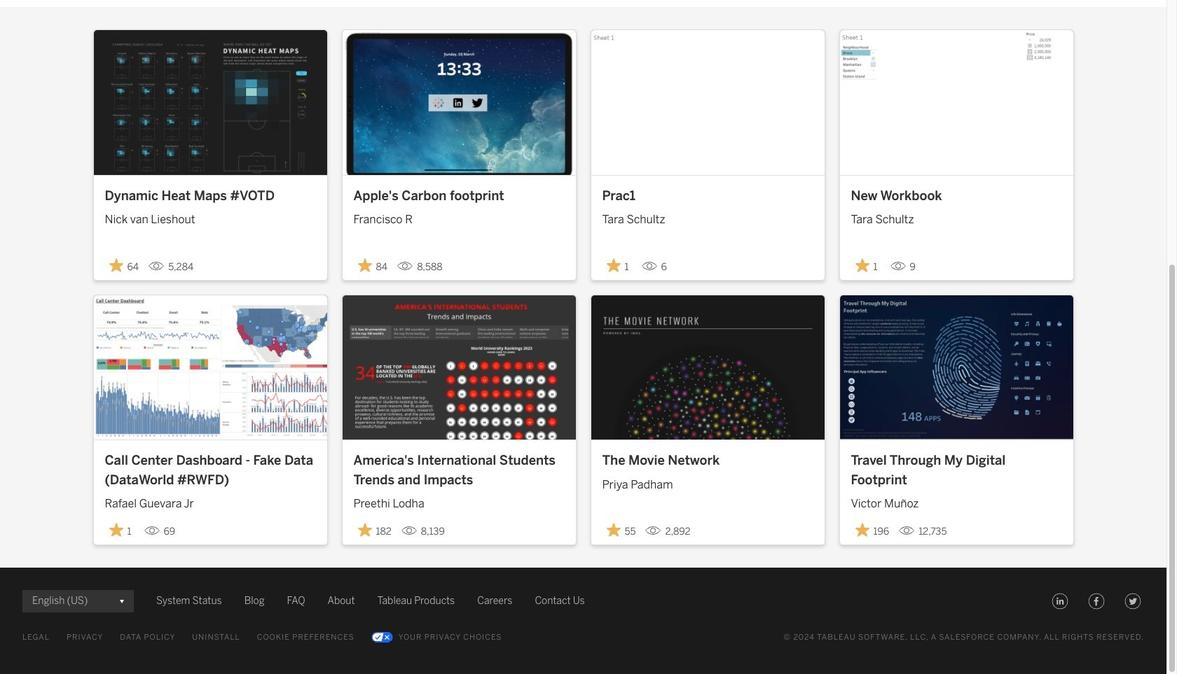 Task type: describe. For each thing, give the bounding box(es) containing it.
1 horizontal spatial remove favorite image
[[358, 258, 372, 272]]

0 horizontal spatial remove favorite image
[[109, 524, 123, 538]]



Task type: locate. For each thing, give the bounding box(es) containing it.
selected language element
[[32, 591, 124, 613]]

remove favorite image
[[358, 258, 372, 272], [855, 258, 869, 272], [109, 524, 123, 538]]

workbook thumbnail image
[[94, 30, 327, 175], [342, 30, 576, 175], [591, 30, 824, 175], [840, 30, 1073, 175], [94, 295, 327, 440], [342, 295, 576, 440], [591, 295, 824, 440], [840, 295, 1073, 440]]

remove favorite image
[[109, 258, 123, 272], [607, 258, 621, 272], [358, 524, 372, 538], [607, 524, 621, 538], [855, 524, 869, 538]]

Remove Favorite button
[[105, 254, 143, 277], [354, 254, 392, 277], [602, 254, 636, 277], [851, 254, 885, 277], [105, 519, 138, 542], [354, 519, 396, 542], [602, 519, 640, 542], [851, 519, 894, 542]]

2 horizontal spatial remove favorite image
[[855, 258, 869, 272]]



Task type: vqa. For each thing, say whether or not it's contained in the screenshot.
the Logo
no



